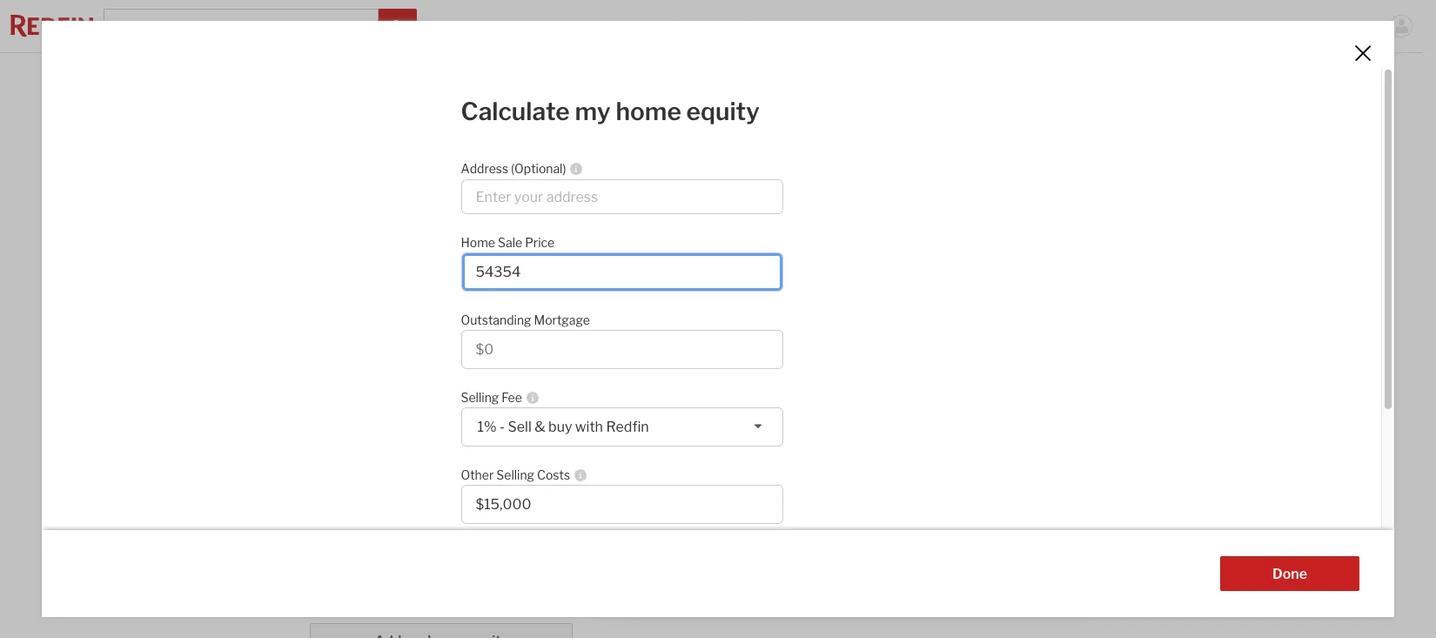 Task type: locate. For each thing, give the bounding box(es) containing it.
home sale price
[[461, 235, 555, 250]]

7732
[[729, 19, 758, 33]]

/
[[522, 275, 527, 292], [508, 374, 513, 390]]

1 vertical spatial can
[[609, 151, 632, 167]]

1%
[[477, 419, 497, 435]]

1 horizontal spatial /
[[522, 275, 527, 292]]

Other Selling Costs text field
[[476, 496, 768, 513]]

&
[[535, 419, 546, 435]]

1-844-759-7732
[[662, 19, 758, 33]]

(optional)
[[511, 161, 566, 176]]

payment
[[725, 313, 783, 330]]

homes
[[733, 151, 778, 167]]

calculate
[[461, 97, 570, 127]]

sell
[[508, 419, 532, 435]]

1 vertical spatial and
[[410, 405, 428, 418]]

Monthly debts text field
[[325, 374, 503, 390]]

1 horizontal spatial and
[[678, 151, 702, 167]]

how much house can i afford?
[[489, 95, 934, 133]]

before
[[310, 306, 344, 319]]

before taxes. include any co-buyer's income.
[[310, 306, 526, 319]]

selling up payments
[[461, 390, 499, 405]]

1 vertical spatial or
[[444, 420, 454, 433]]

0 horizontal spatial /
[[508, 374, 513, 390]]

obligations
[[310, 405, 366, 418]]

co-
[[434, 306, 450, 319]]

None range field
[[669, 441, 1031, 464]]

buyer's
[[450, 306, 486, 319]]

submit search image
[[391, 20, 405, 34]]

calculate my home equity
[[461, 97, 760, 127]]

/ for / year
[[522, 275, 527, 292]]

redfin
[[937, 19, 974, 33], [606, 419, 649, 435]]

find
[[705, 151, 730, 167]]

and left find on the top of page
[[678, 151, 702, 167]]

and
[[678, 151, 702, 167], [410, 405, 428, 418]]

selling right other
[[496, 468, 535, 482]]

month
[[516, 374, 558, 390]]

0 vertical spatial and
[[678, 151, 702, 167]]

redfin inside button
[[937, 19, 974, 33]]

0 vertical spatial redfin
[[937, 19, 974, 33]]

private
[[760, 493, 805, 509]]

Annual household income text field
[[325, 275, 516, 292]]

/ left month
[[508, 374, 513, 390]]

fee
[[502, 390, 522, 405]]

home
[[616, 97, 681, 127]]

can for i
[[750, 95, 803, 133]]

requires
[[699, 493, 757, 509]]

0 horizontal spatial redfin
[[606, 419, 649, 435]]

home sale price element
[[461, 226, 774, 253]]

/ for / month
[[508, 374, 513, 390]]

costs
[[537, 468, 570, 482]]

17.3%
[[532, 463, 573, 479]]

taxes.
[[346, 306, 375, 319]]

1 horizontal spatial redfin
[[937, 19, 974, 33]]

my
[[575, 97, 611, 127]]

much
[[563, 95, 646, 133]]

can right you
[[609, 151, 632, 167]]

or down the fee
[[506, 405, 516, 418]]

1 vertical spatial /
[[508, 374, 513, 390]]

home
[[461, 235, 495, 250]]

and inside obligations like loan and debt payments or alimony, but not costs like groceries or utilities.
[[410, 405, 428, 418]]

redfin left the premier
[[937, 19, 974, 33]]

buy
[[548, 419, 572, 435]]

1 vertical spatial selling
[[496, 468, 535, 482]]

/ month
[[508, 374, 558, 390]]

can for afford
[[609, 151, 632, 167]]

can
[[750, 95, 803, 133], [609, 151, 632, 167]]

household
[[359, 245, 427, 261]]

what
[[547, 151, 579, 167]]

redfin right with
[[606, 419, 649, 435]]

1 horizontal spatial or
[[506, 405, 516, 418]]

1 horizontal spatial can
[[750, 95, 803, 133]]

0 vertical spatial /
[[522, 275, 527, 292]]

or down debt
[[444, 420, 454, 433]]

annual household income
[[310, 245, 478, 261]]

income.
[[488, 306, 526, 319]]

and up groceries
[[410, 405, 428, 418]]

0 horizontal spatial can
[[609, 151, 632, 167]]

or
[[506, 405, 516, 418], [444, 420, 454, 433]]

0 horizontal spatial or
[[444, 420, 454, 433]]

like
[[368, 405, 385, 418], [376, 420, 393, 433]]

costs
[[347, 420, 374, 433]]

loan
[[387, 405, 407, 418]]

monthly
[[669, 313, 722, 330]]

your
[[823, 151, 852, 167]]

see what you can afford and find homes within your budget.
[[519, 151, 904, 167]]

can left i
[[750, 95, 803, 133]]

redfin inside calculate my home equity dialog
[[606, 419, 649, 435]]

like left loan
[[368, 405, 385, 418]]

/ left year
[[522, 275, 527, 292]]

1 vertical spatial redfin
[[606, 419, 649, 435]]

like down loan
[[376, 420, 393, 433]]

0 horizontal spatial and
[[410, 405, 428, 418]]

feed button
[[1256, 0, 1340, 52]]

afford
[[635, 151, 675, 167]]

0 vertical spatial or
[[506, 405, 516, 418]]

outstanding mortgage element
[[461, 304, 774, 330]]

0 vertical spatial can
[[750, 95, 803, 133]]

not
[[329, 420, 345, 433]]

sale
[[498, 235, 522, 250]]

year
[[530, 275, 558, 292]]

selling
[[461, 390, 499, 405], [496, 468, 535, 482]]

1% - sell & buy with redfin
[[477, 419, 652, 435]]

address (optional)
[[461, 161, 566, 176]]



Task type: vqa. For each thing, say whether or not it's contained in the screenshot.
Outstanding Mortgage text box
yes



Task type: describe. For each thing, give the bounding box(es) containing it.
debt
[[430, 405, 453, 418]]

/ year
[[522, 275, 558, 292]]

utilities.
[[456, 420, 494, 433]]

any
[[415, 306, 432, 319]]

within
[[780, 151, 820, 167]]

1-844-759-7732 link
[[662, 19, 758, 33]]

Outstanding Mortgage text field
[[476, 341, 768, 358]]

comfortable
[[725, 410, 838, 432]]

with
[[575, 419, 603, 435]]

cash. required field. element
[[310, 484, 564, 512]]

844-
[[672, 19, 701, 33]]

annual household income. required field. element
[[310, 236, 564, 264]]

redfin premier button
[[926, 0, 1033, 52]]

outstanding
[[461, 313, 531, 327]]

how
[[489, 95, 557, 133]]

$288,627
[[669, 245, 877, 298]]

feed
[[1267, 19, 1294, 33]]

you
[[582, 151, 606, 167]]

done button
[[1220, 556, 1360, 591]]

price
[[525, 235, 555, 250]]

monthly debts. required field. element
[[310, 335, 564, 363]]

annual
[[310, 245, 356, 261]]

redfin premier
[[937, 19, 1023, 33]]

1 vertical spatial like
[[376, 420, 393, 433]]

alimony,
[[518, 405, 558, 418]]

include
[[377, 306, 412, 319]]

mortgage
[[534, 313, 590, 327]]

outstanding mortgage
[[461, 313, 590, 327]]

income
[[430, 245, 478, 261]]

i
[[809, 95, 819, 133]]

house
[[653, 95, 743, 133]]

payments
[[455, 405, 503, 418]]

other
[[461, 468, 494, 482]]

other selling costs
[[461, 468, 570, 482]]

but
[[310, 420, 327, 433]]

afford?
[[826, 95, 934, 133]]

0 vertical spatial like
[[368, 405, 385, 418]]

Enter your address search field
[[461, 179, 783, 214]]

budget.
[[855, 151, 904, 167]]

0 vertical spatial selling
[[461, 390, 499, 405]]

calculate my home equity dialog
[[42, 21, 1395, 638]]

Home Sale Price text field
[[476, 264, 768, 280]]

selling fee
[[461, 390, 522, 405]]

monthly payment
[[669, 313, 783, 330]]

obligations like loan and debt payments or alimony, but not costs like groceries or utilities.
[[310, 405, 558, 433]]

mortgage
[[808, 493, 872, 509]]

address
[[461, 161, 508, 176]]

done
[[1273, 566, 1307, 582]]

premier
[[977, 19, 1023, 33]]

equity
[[686, 97, 760, 127]]

groceries
[[395, 420, 441, 433]]

Cash text field
[[325, 524, 558, 540]]

1-
[[662, 19, 672, 33]]

requires private mortgage
[[699, 493, 872, 509]]

$69,500
[[513, 214, 573, 231]]

-
[[500, 419, 505, 435]]

see
[[519, 151, 544, 167]]

759-
[[701, 19, 729, 33]]



